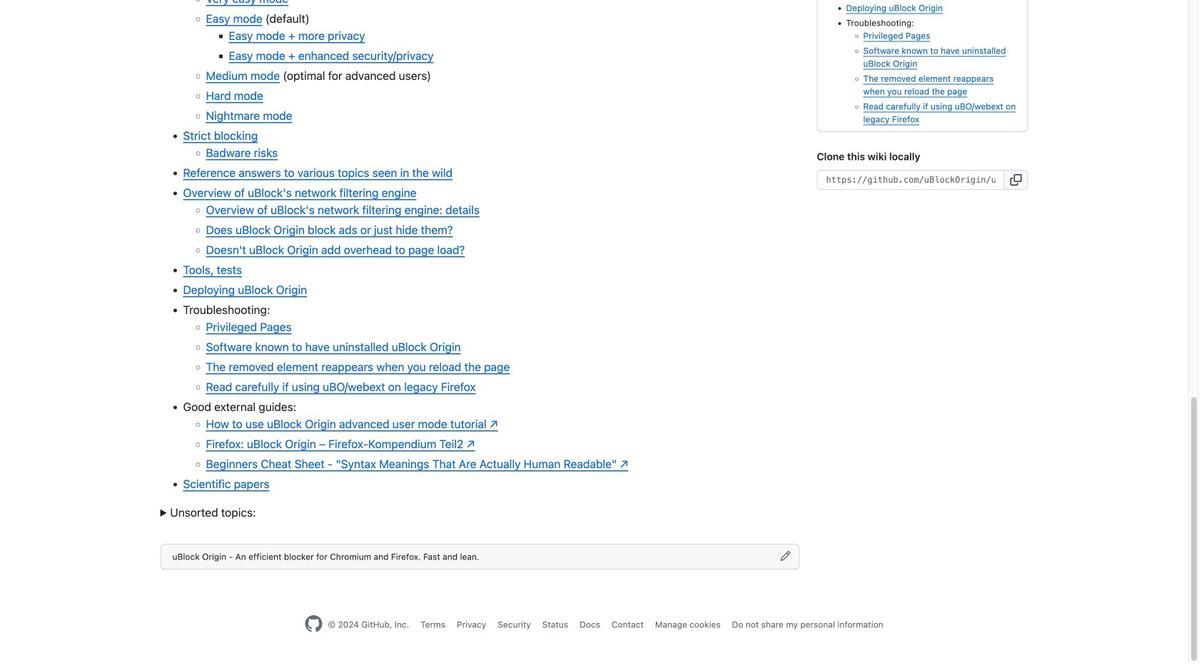 Task type: locate. For each thing, give the bounding box(es) containing it.
edit footer image
[[780, 551, 791, 562]]

copy to clipboard image
[[1011, 174, 1022, 186]]

homepage image
[[305, 615, 322, 633]]

Clone URL for this wiki text field
[[817, 170, 1005, 190]]



Task type: vqa. For each thing, say whether or not it's contained in the screenshot.
johnsmith43233 link on the left top
no



